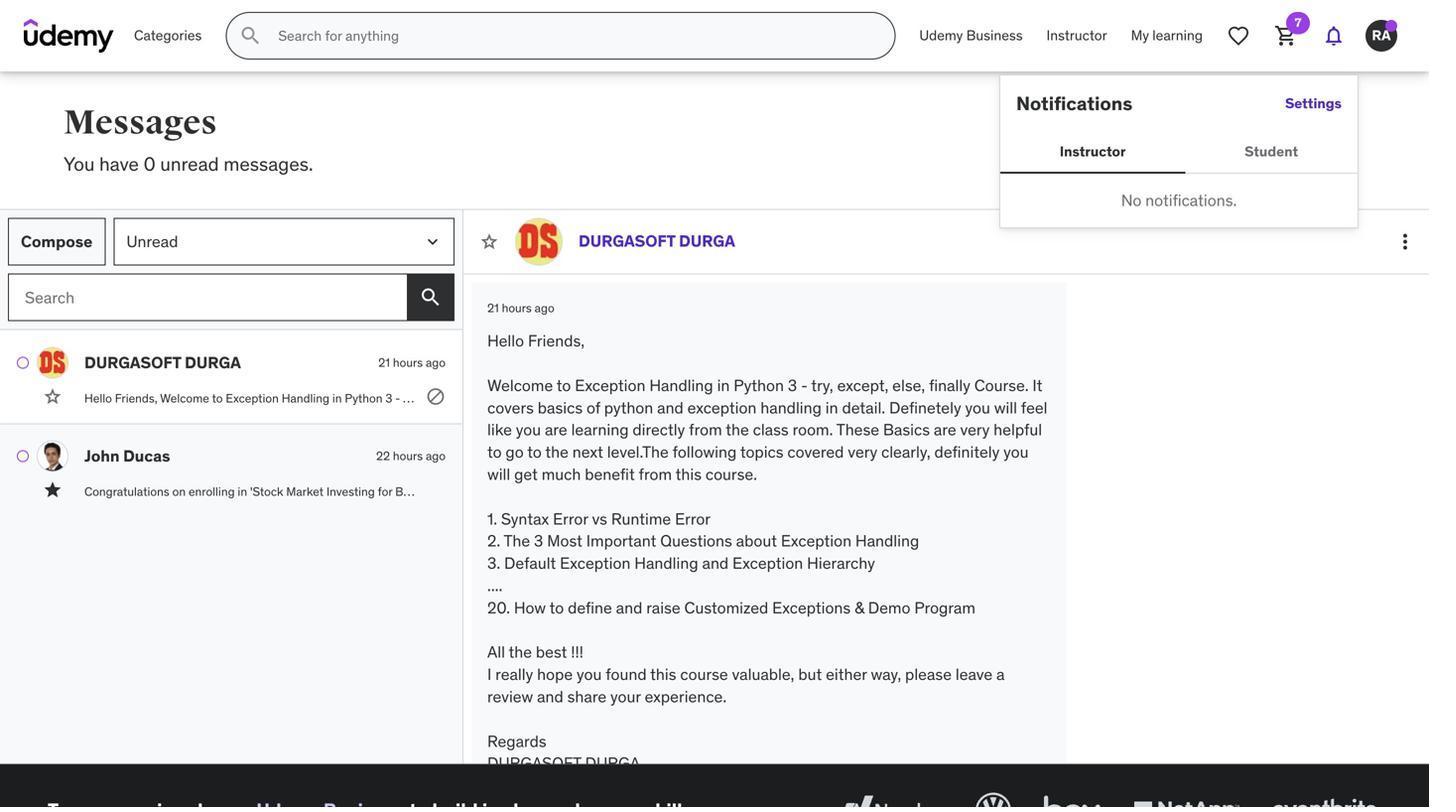 Task type: vqa. For each thing, say whether or not it's contained in the screenshot.
the leftmost AN
no



Task type: locate. For each thing, give the bounding box(es) containing it.
21 hours ago up block image
[[379, 355, 446, 371]]

1 horizontal spatial 21 hours ago
[[488, 301, 555, 316]]

to left go on the left of the page
[[488, 442, 502, 462]]

helpful inside hello friends, welcome to exception handling in python 3 - try, except, else, finally course. it covers basics of python and exception handling in detail. definetely you will feel like you are learning directly from the class room. these basics are very helpful to go to the next level.the following topics covered very clearly, definitely you will get much benefit from this course. 1. syntax error vs runtime error 2. the 3 most important questions about exception handling 3. default exception handling and exception hierarchy .... 20. how to define and raise customized exceptions & demo program all the best !!! i really hope you found this course valuable, but either way, please leave a review and share your experience. regards durgasoft durga
[[994, 420, 1043, 440]]

most
[[547, 531, 583, 551]]

1 vertical spatial this
[[651, 664, 677, 685]]

it inside hello friends, welcome to exception handling in python 3 - try, except, else, finally course. it covers basics of python and exception handling in detail. definetely you will feel like you are learning directly from the class room. these basics are very helpful to go to the next level.the following topics covered very clearly, definitely you will get much benefit from this course. 1. syntax error vs runtime error 2. the 3 most important questions about exception handling 3. default exception handling and exception hierarchy .... 20. how to define and raise customized exceptions & demo program all the best !!! i really hope you found this course valuable, but either way, please leave a review and share your experience. regards durgasoft durga
[[1033, 375, 1043, 396]]

1 vertical spatial durgasoft durga
[[84, 352, 241, 373]]

really
[[496, 664, 533, 685]]

durgasoft durga for durgasoft durga button
[[84, 352, 241, 373]]

0 vertical spatial directly
[[1112, 391, 1151, 406]]

the up really
[[509, 642, 532, 662]]

0 horizontal spatial python
[[345, 391, 383, 406]]

handling down lectures,
[[856, 531, 920, 551]]

0 horizontal spatial python
[[604, 397, 654, 418]]

welcome up go on the left of the page
[[488, 375, 553, 396]]

python inside hello friends, welcome to exception handling in python 3 - try, except, else, finally course. it covers basics of python and exception handling in detail. definetely you will feel like you are learning directly from the class room. these basics are very helpful to go to the next level.the following topics covered very clearly, definitely you will get much benefit from this course. 1. syntax error vs runtime error 2. the 3 most important questions about exception handling 3. default exception handling and exception hierarchy .... 20. how to define and raise customized exceptions & demo program all the best !!! i really hope you found this course valuable, but either way, please leave a review and share your experience. regards durgasoft durga
[[734, 375, 784, 396]]

messages.
[[224, 152, 313, 176]]

online!
[[703, 484, 738, 499]]

exception up topics
[[730, 391, 782, 406]]

1 horizontal spatial course.
[[975, 375, 1029, 396]]

covers for hello friends,  welcome to exception handling in python 3 - try, except, else, finally course. it covers basics of python and exception handling in detail. definetely you will feel like you are learning directly from the class room. these basics are very helpful to
[[580, 391, 615, 406]]

else, for hello friends, welcome to exception handling in python 3 - try, except, else, finally course. it covers basics of python and exception handling in detail. definetely you will feel like you are learning directly from the class room. these basics are very helpful to go to the next level.the following topics covered very clearly, definitely you will get much benefit from this course. 1. syntax error vs runtime error 2. the 3 most important questions about exception handling 3. default exception handling and exception hierarchy .... 20. how to define and raise customized exceptions & demo program all the best !!! i really hope you found this course valuable, but either way, please leave a review and share your experience. regards durgasoft durga
[[893, 375, 926, 396]]

learn
[[952, 484, 979, 499]]

hours right 22 at the left bottom
[[393, 449, 423, 464]]

else, up clearly,
[[893, 375, 926, 396]]

3 right the
[[534, 531, 544, 551]]

basics up clearly,
[[884, 420, 930, 440]]

directly
[[1112, 391, 1151, 406], [633, 420, 685, 440]]

instructor left my
[[1047, 27, 1108, 44]]

this down following on the bottom
[[676, 464, 702, 485]]

0 vertical spatial these
[[1265, 391, 1297, 406]]

your left journey in the right bottom of the page
[[1279, 484, 1302, 499]]

1 vertical spatial hello
[[84, 391, 112, 406]]

1 vertical spatial room.
[[793, 420, 833, 440]]

else, for hello friends,  welcome to exception handling in python 3 - try, except, else, finally course. it covers basics of python and exception handling in detail. definetely you will feel like you are learning directly from the class room. these basics are very helpful to
[[464, 391, 489, 406]]

2 vertical spatial durgasoft
[[488, 753, 582, 774]]

1 horizontal spatial -
[[801, 375, 808, 396]]

0 vertical spatial durgasoft
[[579, 231, 676, 251]]

1 horizontal spatial like
[[1003, 391, 1021, 406]]

directly up level.the
[[633, 420, 685, 440]]

0 vertical spatial hello
[[488, 331, 524, 351]]

- inside hello friends, welcome to exception handling in python 3 - try, except, else, finally course. it covers basics of python and exception handling in detail. definetely you will feel like you are learning directly from the class room. these basics are very helpful to go to the next level.the following topics covered very clearly, definitely you will get much benefit from this course. 1. syntax error vs runtime error 2. the 3 most important questions about exception handling 3. default exception handling and exception hierarchy .... 20. how to define and raise customized exceptions & demo program all the best !!! i really hope you found this course valuable, but either way, please leave a review and share your experience. regards durgasoft durga
[[801, 375, 808, 396]]

1 horizontal spatial course
[[789, 484, 825, 499]]

it
[[1033, 375, 1043, 396], [569, 391, 577, 406]]

learning
[[1153, 27, 1203, 44], [1066, 391, 1109, 406], [572, 420, 629, 440]]

from down level.the
[[639, 464, 672, 485]]

handling
[[785, 391, 831, 406], [761, 397, 822, 418]]

exception for hello friends, welcome to exception handling in python 3 - try, except, else, finally course. it covers basics of python and exception handling in detail. definetely you will feel like you are learning directly from the class room. these basics are very helpful to go to the next level.the following topics covered very clearly, definitely you will get much benefit from this course. 1. syntax error vs runtime error 2. the 3 most important questions about exception handling 3. default exception handling and exception hierarchy .... 20. how to define and raise customized exceptions & demo program all the best !!! i really hope you found this course valuable, but either way, please leave a review and share your experience. regards durgasoft durga
[[688, 397, 757, 418]]

from up following on the bottom
[[689, 420, 723, 440]]

21 up 22 at the left bottom
[[379, 355, 390, 371]]

course down covered
[[789, 484, 825, 499]]

1 horizontal spatial basics
[[617, 391, 651, 406]]

0 horizontal spatial durgasoft durga
[[84, 352, 241, 373]]

else,
[[893, 375, 926, 396], [464, 391, 489, 406]]

this up experience.
[[651, 664, 677, 685]]

21 hours ago
[[488, 301, 555, 316], [379, 355, 446, 371]]

learning up intricacies
[[1066, 391, 1109, 406]]

covered
[[788, 442, 844, 462]]

room. for hello friends, welcome to exception handling in python 3 - try, except, else, finally course. it covers basics of python and exception handling in detail. definetely you will feel like you are learning directly from the class room. these basics are very helpful to go to the next level.the following topics covered very clearly, definitely you will get much benefit from this course. 1. syntax error vs runtime error 2. the 3 most important questions about exception handling 3. default exception handling and exception hierarchy .... 20. how to define and raise customized exceptions & demo program all the best !!! i really hope you found this course valuable, but either way, please leave a review and share your experience. regards durgasoft durga
[[793, 420, 833, 440]]

2 horizontal spatial 3
[[788, 375, 798, 396]]

1 vertical spatial durga
[[185, 352, 241, 373]]

level.the
[[607, 442, 669, 462]]

room. inside hello friends, welcome to exception handling in python 3 - try, except, else, finally course. it covers basics of python and exception handling in detail. definetely you will feel like you are learning directly from the class room. these basics are very helpful to go to the next level.the following topics covered very clearly, definitely you will get much benefit from this course. 1. syntax error vs runtime error 2. the 3 most important questions about exception handling 3. default exception handling and exception hierarchy .... 20. how to define and raise customized exceptions & demo program all the best !!! i really hope you found this course valuable, but either way, please leave a review and share your experience. regards durgasoft durga
[[793, 420, 833, 440]]

0 vertical spatial helpful
[[1383, 391, 1419, 406]]

from up markets,
[[1154, 391, 1179, 406]]

udemy business link
[[908, 12, 1035, 60]]

unmark as important image
[[43, 480, 63, 500]]

tab list containing instructor
[[1001, 132, 1358, 174]]

0 vertical spatial like
[[1003, 391, 1021, 406]]

except, up 22 hours ago
[[423, 391, 461, 406]]

covers up go on the left of the page
[[488, 397, 534, 418]]

welcome for hello friends,  welcome to exception handling in python 3 - try, except, else, finally course. it covers basics of python and exception handling in detail. definetely you will feel like you are learning directly from the class room. these basics are very helpful to
[[160, 391, 209, 406]]

error up 'questions'
[[675, 509, 711, 529]]

- for hello friends,  welcome to exception handling in python 3 - try, except, else, finally course. it covers basics of python and exception handling in detail. definetely you will feel like you are learning directly from the class room. these basics are very helpful to
[[395, 391, 401, 406]]

finally inside hello friends, welcome to exception handling in python 3 - try, except, else, finally course. it covers basics of python and exception handling in detail. definetely you will feel like you are learning directly from the class room. these basics are very helpful to go to the next level.the following topics covered very clearly, definitely you will get much benefit from this course. 1. syntax error vs runtime error 2. the 3 most important questions about exception handling 3. default exception handling and exception hierarchy .... 20. how to define and raise customized exceptions & demo program all the best !!! i really hope you found this course valuable, but either way, please leave a review and share your experience. regards durgasoft durga
[[929, 375, 971, 396]]

mark as unread image
[[17, 357, 29, 369]]

exception inside hello friends, welcome to exception handling in python 3 - try, except, else, finally course. it covers basics of python and exception handling in detail. definetely you will feel like you are learning directly from the class room. these basics are very helpful to go to the next level.the following topics covered very clearly, definitely you will get much benefit from this course. 1. syntax error vs runtime error 2. the 3 most important questions about exception handling 3. default exception handling and exception hierarchy .... 20. how to define and raise customized exceptions & demo program all the best !!! i really hope you found this course valuable, but either way, please leave a review and share your experience. regards durgasoft durga
[[688, 397, 757, 418]]

else, inside hello friends, welcome to exception handling in python 3 - try, except, else, finally course. it covers basics of python and exception handling in detail. definetely you will feel like you are learning directly from the class room. these basics are very helpful to go to the next level.the following topics covered very clearly, definitely you will get much benefit from this course. 1. syntax error vs runtime error 2. the 3 most important questions about exception handling 3. default exception handling and exception hierarchy .... 20. how to define and raise customized exceptions & demo program all the best !!! i really hope you found this course valuable, but either way, please leave a review and share your experience. regards durgasoft durga
[[893, 375, 926, 396]]

instructor inside button
[[1060, 142, 1126, 160]]

these for hello friends,  welcome to exception handling in python 3 - try, except, else, finally course. it covers basics of python and exception handling in detail. definetely you will feel like you are learning directly from the class room. these basics are very helpful to
[[1265, 391, 1297, 406]]

it for hello friends,  welcome to exception handling in python 3 - try, except, else, finally course. it covers basics of python and exception handling in detail. definetely you will feel like you are learning directly from the class room. these basics are very helpful to
[[569, 391, 577, 406]]

like for hello friends, welcome to exception handling in python 3 - try, except, else, finally course. it covers basics of python and exception handling in detail. definetely you will feel like you are learning directly from the class room. these basics are very helpful to go to the next level.the following topics covered very clearly, definitely you will get much benefit from this course. 1. syntax error vs runtime error 2. the 3 most important questions about exception handling 3. default exception handling and exception hierarchy .... 20. how to define and raise customized exceptions & demo program all the best !!! i really hope you found this course valuable, but either way, please leave a review and share your experience. regards durgasoft durga
[[488, 420, 512, 440]]

very for hello friends,  welcome to exception handling in python 3 - try, except, else, finally course. it covers basics of python and exception handling in detail. definetely you will feel like you are learning directly from the class room. these basics are very helpful to
[[1358, 391, 1380, 406]]

class for hello friends,  welcome to exception handling in python 3 - try, except, else, finally course. it covers basics of python and exception handling in detail. definetely you will feel like you are learning directly from the class room. these basics are very helpful to
[[1202, 391, 1229, 406]]

friends, for hello friends, welcome to exception handling in python 3 - try, except, else, finally course. it covers basics of python and exception handling in detail. definetely you will feel like you are learning directly from the class room. these basics are very helpful to go to the next level.the following topics covered very clearly, definitely you will get much benefit from this course. 1. syntax error vs runtime error 2. the 3 most important questions about exception handling 3. default exception handling and exception hierarchy .... 20. how to define and raise customized exceptions & demo program all the best !!! i really hope you found this course valuable, but either way, please leave a review and share your experience. regards durgasoft durga
[[528, 331, 585, 351]]

hours for john ducas
[[393, 449, 423, 464]]

room.
[[1232, 391, 1262, 406], [793, 420, 833, 440]]

0 horizontal spatial error
[[553, 509, 588, 529]]

the left lectures,
[[841, 484, 859, 499]]

Search for anything text field
[[274, 19, 871, 53]]

finally for hello friends,  welcome to exception handling in python 3 - try, except, else, finally course. it covers basics of python and exception handling in detail. definetely you will feel like you are learning directly from the class room. these basics are very helpful to
[[492, 391, 523, 406]]

get
[[514, 464, 538, 485]]

durgasoft for durgasoft durga button
[[84, 352, 181, 373]]

1 horizontal spatial finally
[[929, 375, 971, 396]]

1 vertical spatial class
[[753, 420, 789, 440]]

directly inside hello friends, welcome to exception handling in python 3 - try, except, else, finally course. it covers basics of python and exception handling in detail. definetely you will feel like you are learning directly from the class room. these basics are very helpful to go to the next level.the following topics covered very clearly, definitely you will get much benefit from this course. 1. syntax error vs runtime error 2. the 3 most important questions about exception handling 3. default exception handling and exception hierarchy .... 20. how to define and raise customized exceptions & demo program all the best !!! i really hope you found this course valuable, but either way, please leave a review and share your experience. regards durgasoft durga
[[633, 420, 685, 440]]

detail. inside hello friends, welcome to exception handling in python 3 - try, except, else, finally course. it covers basics of python and exception handling in detail. definetely you will feel like you are learning directly from the class room. these basics are very helpful to go to the next level.the following topics covered very clearly, definitely you will get much benefit from this course. 1. syntax error vs runtime error 2. the 3 most important questions about exception handling 3. default exception handling and exception hierarchy .... 20. how to define and raise customized exceptions & demo program all the best !!! i really hope you found this course valuable, but either way, please leave a review and share your experience. regards durgasoft durga
[[842, 397, 886, 418]]

1 vertical spatial ago
[[426, 355, 446, 371]]

learning inside hello friends, welcome to exception handling in python 3 - try, except, else, finally course. it covers basics of python and exception handling in detail. definetely you will feel like you are learning directly from the class room. these basics are very helpful to go to the next level.the following topics covered very clearly, definitely you will get much benefit from this course. 1. syntax error vs runtime error 2. the 3 most important questions about exception handling 3. default exception handling and exception hierarchy .... 20. how to define and raise customized exceptions & demo program all the best !!! i really hope you found this course valuable, but either way, please leave a review and share your experience. regards durgasoft durga
[[572, 420, 629, 440]]

and up level.the
[[657, 397, 684, 418]]

and down "hope"
[[537, 687, 564, 707]]

except, for hello friends, welcome to exception handling in python 3 - try, except, else, finally course. it covers basics of python and exception handling in detail. definetely you will feel like you are learning directly from the class room. these basics are very helpful to go to the next level.the following topics covered very clearly, definitely you will get much benefit from this course. 1. syntax error vs runtime error 2. the 3 most important questions about exception handling 3. default exception handling and exception hierarchy .... 20. how to define and raise customized exceptions & demo program all the best !!! i really hope you found this course valuable, but either way, please leave a review and share your experience. regards durgasoft durga
[[838, 375, 889, 396]]

exception
[[730, 391, 782, 406], [688, 397, 757, 418]]

0 horizontal spatial basics
[[884, 420, 930, 440]]

basics for hello friends,  welcome to exception handling in python 3 - try, except, else, finally course. it covers basics of python and exception handling in detail. definetely you will feel like you are learning directly from the class room. these basics are very helpful to
[[1300, 391, 1335, 406]]

1 horizontal spatial durgasoft durga
[[579, 231, 736, 251]]

volkswagen image
[[972, 789, 1016, 807]]

friends,
[[528, 331, 585, 351], [115, 391, 157, 406]]

to down durgasoft durga button
[[212, 391, 223, 406]]

congratulations on enrolling in 'stock market investing for beginners', one of the most popular stock market courses online! over the course of the lectures, you will learn all the basics and intricacies of the markets, to kickstart your journey in financial educ
[[84, 484, 1430, 499]]

1 vertical spatial hours
[[393, 355, 423, 371]]

class for hello friends, welcome to exception handling in python 3 - try, except, else, finally course. it covers basics of python and exception handling in detail. definetely you will feel like you are learning directly from the class room. these basics are very helpful to go to the next level.the following topics covered very clearly, definitely you will get much benefit from this course. 1. syntax error vs runtime error 2. the 3 most important questions about exception handling 3. default exception handling and exception hierarchy .... 20. how to define and raise customized exceptions & demo program all the best !!! i really hope you found this course valuable, but either way, please leave a review and share your experience. regards durgasoft durga
[[753, 420, 789, 440]]

kickstart
[[1230, 484, 1276, 499]]

0 horizontal spatial hello
[[84, 391, 112, 406]]

room. up 'kickstart'
[[1232, 391, 1262, 406]]

covers
[[580, 391, 615, 406], [488, 397, 534, 418]]

21 right search image
[[488, 301, 499, 316]]

finally up "definitely"
[[929, 375, 971, 396]]

2 horizontal spatial basics
[[1017, 484, 1050, 499]]

0 horizontal spatial these
[[837, 420, 880, 440]]

durgasoft durga
[[579, 231, 736, 251], [84, 352, 241, 373]]

0 horizontal spatial your
[[611, 687, 641, 707]]

course. for hello friends,  welcome to exception handling in python 3 - try, except, else, finally course. it covers basics of python and exception handling in detail. definetely you will feel like you are learning directly from the class room. these basics are very helpful to
[[526, 391, 566, 406]]

1 horizontal spatial welcome
[[488, 375, 553, 396]]

1 vertical spatial like
[[488, 420, 512, 440]]

course. up the much
[[526, 391, 566, 406]]

basics
[[617, 391, 651, 406], [538, 397, 583, 418], [1017, 484, 1050, 499]]

course
[[789, 484, 825, 499], [681, 664, 729, 685]]

1 vertical spatial from
[[689, 420, 723, 440]]

1 vertical spatial friends,
[[115, 391, 157, 406]]

0 horizontal spatial room.
[[793, 420, 833, 440]]

much
[[542, 464, 581, 485]]

else, right block image
[[464, 391, 489, 406]]

notifications.
[[1146, 190, 1238, 210]]

21
[[488, 301, 499, 316], [379, 355, 390, 371]]

3 left block image
[[386, 391, 393, 406]]

- left block image
[[395, 391, 401, 406]]

0 vertical spatial hours
[[502, 301, 532, 316]]

my learning
[[1132, 27, 1203, 44]]

friends, for hello friends,  welcome to exception handling in python 3 - try, except, else, finally course. it covers basics of python and exception handling in detail. definetely you will feel like you are learning directly from the class room. these basics are very helpful to
[[115, 391, 157, 406]]

topics
[[741, 442, 784, 462]]

directly up intricacies
[[1112, 391, 1151, 406]]

instructor for instructor link
[[1047, 27, 1108, 44]]

0 horizontal spatial basics
[[538, 397, 583, 418]]

0 horizontal spatial durga
[[185, 352, 241, 373]]

error
[[553, 509, 588, 529], [675, 509, 711, 529]]

of
[[654, 391, 664, 406], [587, 397, 601, 418], [480, 484, 490, 499], [828, 484, 838, 499], [1134, 484, 1144, 499]]

1 horizontal spatial room.
[[1232, 391, 1262, 406]]

0 vertical spatial durgasoft durga
[[579, 231, 736, 251]]

0 vertical spatial ago
[[535, 301, 555, 316]]

2 vertical spatial ago
[[426, 449, 446, 464]]

python up 22 at the left bottom
[[345, 391, 383, 406]]

1.
[[488, 509, 498, 529]]

and left intricacies
[[1053, 484, 1073, 499]]

learning for hello friends, welcome to exception handling in python 3 - try, except, else, finally course. it covers basics of python and exception handling in detail. definetely you will feel like you are learning directly from the class room. these basics are very helpful to go to the next level.the following topics covered very clearly, definitely you will get much benefit from this course. 1. syntax error vs runtime error 2. the 3 most important questions about exception handling 3. default exception handling and exception hierarchy .... 20. how to define and raise customized exceptions & demo program all the best !!! i really hope you found this course valuable, but either way, please leave a review and share your experience. regards durgasoft durga
[[572, 420, 629, 440]]

python inside hello friends, welcome to exception handling in python 3 - try, except, else, finally course. it covers basics of python and exception handling in detail. definetely you will feel like you are learning directly from the class room. these basics are very helpful to go to the next level.the following topics covered very clearly, definitely you will get much benefit from this course. 1. syntax error vs runtime error 2. the 3 most important questions about exception handling 3. default exception handling and exception hierarchy .... 20. how to define and raise customized exceptions & demo program all the best !!! i really hope you found this course valuable, but either way, please leave a review and share your experience. regards durgasoft durga
[[604, 397, 654, 418]]

vs
[[592, 509, 608, 529]]

try, for hello friends, welcome to exception handling in python 3 - try, except, else, finally course. it covers basics of python and exception handling in detail. definetely you will feel like you are learning directly from the class room. these basics are very helpful to go to the next level.the following topics covered very clearly, definitely you will get much benefit from this course. 1. syntax error vs runtime error 2. the 3 most important questions about exception handling 3. default exception handling and exception hierarchy .... 20. how to define and raise customized exceptions & demo program all the best !!! i really hope you found this course valuable, but either way, please leave a review and share your experience. regards durgasoft durga
[[812, 375, 834, 396]]

helpful
[[1383, 391, 1419, 406], [994, 420, 1043, 440]]

udemy business
[[920, 27, 1023, 44]]

detail. up clearly,
[[842, 397, 886, 418]]

welcome down durgasoft durga button
[[160, 391, 209, 406]]

very left clearly,
[[848, 442, 878, 462]]

feel inside hello friends, welcome to exception handling in python 3 - try, except, else, finally course. it covers basics of python and exception handling in detail. definetely you will feel like you are learning directly from the class room. these basics are very helpful to go to the next level.the following topics covered very clearly, definitely you will get much benefit from this course. 1. syntax error vs runtime error 2. the 3 most important questions about exception handling 3. default exception handling and exception hierarchy .... 20. how to define and raise customized exceptions & demo program all the best !!! i really hope you found this course valuable, but either way, please leave a review and share your experience. regards durgasoft durga
[[1022, 397, 1048, 418]]

helpful up 'educ'
[[1383, 391, 1419, 406]]

are
[[1046, 391, 1063, 406], [1338, 391, 1355, 406], [545, 420, 568, 440], [934, 420, 957, 440]]

1 vertical spatial course
[[681, 664, 729, 685]]

0 horizontal spatial welcome
[[160, 391, 209, 406]]

hello for hello friends, welcome to exception handling in python 3 - try, except, else, finally course. it covers basics of python and exception handling in detail. definetely you will feel like you are learning directly from the class room. these basics are very helpful to go to the next level.the following topics covered very clearly, definitely you will get much benefit from this course. 1. syntax error vs runtime error 2. the 3 most important questions about exception handling 3. default exception handling and exception hierarchy .... 20. how to define and raise customized exceptions & demo program all the best !!! i really hope you found this course valuable, but either way, please leave a review and share your experience. regards durgasoft durga
[[488, 331, 524, 351]]

2 horizontal spatial learning
[[1153, 27, 1203, 44]]

your down found
[[611, 687, 641, 707]]

try, up covered
[[812, 375, 834, 396]]

try,
[[812, 375, 834, 396], [403, 391, 420, 406]]

0 vertical spatial 21 hours ago
[[488, 301, 555, 316]]

instructor for instructor button
[[1060, 142, 1126, 160]]

definetely inside hello friends, welcome to exception handling in python 3 - try, except, else, finally course. it covers basics of python and exception handling in detail. definetely you will feel like you are learning directly from the class room. these basics are very helpful to go to the next level.the following topics covered very clearly, definitely you will get much benefit from this course. 1. syntax error vs runtime error 2. the 3 most important questions about exception handling 3. default exception handling and exception hierarchy .... 20. how to define and raise customized exceptions & demo program all the best !!! i really hope you found this course valuable, but either way, please leave a review and share your experience. regards durgasoft durga
[[890, 397, 962, 418]]

1 horizontal spatial covers
[[580, 391, 615, 406]]

python up following on the bottom
[[667, 391, 704, 406]]

exception up 'hierarchy'
[[781, 531, 852, 551]]

durgasoft inside hello friends, welcome to exception handling in python 3 - try, except, else, finally course. it covers basics of python and exception handling in detail. definetely you will feel like you are learning directly from the class room. these basics are very helpful to go to the next level.the following topics covered very clearly, definitely you will get much benefit from this course. 1. syntax error vs runtime error 2. the 3 most important questions about exception handling 3. default exception handling and exception hierarchy .... 20. how to define and raise customized exceptions & demo program all the best !!! i really hope you found this course valuable, but either way, please leave a review and share your experience. regards durgasoft durga
[[488, 753, 582, 774]]

you have alerts image
[[1386, 20, 1398, 32]]

from
[[1154, 391, 1179, 406], [689, 420, 723, 440], [639, 464, 672, 485]]

udemy
[[920, 27, 964, 44]]

definitely
[[935, 442, 1000, 462]]

0 horizontal spatial friends,
[[115, 391, 157, 406]]

eventbrite image
[[1268, 789, 1382, 807]]

block image
[[426, 387, 446, 407]]

nasdaq image
[[834, 789, 948, 807]]

very up financial
[[1358, 391, 1380, 406]]

durga for durgasoft durga button
[[185, 352, 241, 373]]

runtime
[[611, 509, 671, 529]]

following
[[673, 442, 737, 462]]

to right how
[[550, 598, 564, 618]]

1 horizontal spatial except,
[[838, 375, 889, 396]]

course.
[[975, 375, 1029, 396], [526, 391, 566, 406]]

the up markets,
[[1182, 391, 1199, 406]]

0 horizontal spatial course
[[681, 664, 729, 685]]

1 horizontal spatial directly
[[1112, 391, 1151, 406]]

course.
[[706, 464, 758, 485]]

python for hello friends, welcome to exception handling in python 3 - try, except, else, finally course. it covers basics of python and exception handling in detail. definetely you will feel like you are learning directly from the class room. these basics are very helpful to go to the next level.the following topics covered very clearly, definitely you will get much benefit from this course. 1. syntax error vs runtime error 2. the 3 most important questions about exception handling 3. default exception handling and exception hierarchy .... 20. how to define and raise customized exceptions & demo program all the best !!! i really hope you found this course valuable, but either way, please leave a review and share your experience. regards durgasoft durga
[[734, 375, 784, 396]]

durga
[[679, 231, 736, 251], [185, 352, 241, 373], [585, 753, 640, 774]]

hello inside hello friends, welcome to exception handling in python 3 - try, except, else, finally course. it covers basics of python and exception handling in detail. definetely you will feel like you are learning directly from the class room. these basics are very helpful to go to the next level.the following topics covered very clearly, definitely you will get much benefit from this course. 1. syntax error vs runtime error 2. the 3 most important questions about exception handling 3. default exception handling and exception hierarchy .... 20. how to define and raise customized exceptions & demo program all the best !!! i really hope you found this course valuable, but either way, please leave a review and share your experience. regards durgasoft durga
[[488, 331, 524, 351]]

your
[[1279, 484, 1302, 499], [611, 687, 641, 707]]

1 horizontal spatial basics
[[1300, 391, 1335, 406]]

0 horizontal spatial class
[[753, 420, 789, 440]]

course inside hello friends, welcome to exception handling in python 3 - try, except, else, finally course. it covers basics of python and exception handling in detail. definetely you will feel like you are learning directly from the class room. these basics are very helpful to go to the next level.the following topics covered very clearly, definitely you will get much benefit from this course. 1. syntax error vs runtime error 2. the 3 most important questions about exception handling 3. default exception handling and exception hierarchy .... 20. how to define and raise customized exceptions & demo program all the best !!! i really hope you found this course valuable, but either way, please leave a review and share your experience. regards durgasoft durga
[[681, 664, 729, 685]]

0 horizontal spatial like
[[488, 420, 512, 440]]

course. up "definitely"
[[975, 375, 1029, 396]]

0 horizontal spatial course.
[[526, 391, 566, 406]]

1 horizontal spatial class
[[1202, 391, 1229, 406]]

netapp image
[[1130, 789, 1244, 807]]

detail.
[[846, 391, 878, 406], [842, 397, 886, 418]]

welcome inside hello friends, welcome to exception handling in python 3 - try, except, else, finally course. it covers basics of python and exception handling in detail. definetely you will feel like you are learning directly from the class room. these basics are very helpful to go to the next level.the following topics covered very clearly, definitely you will get much benefit from this course. 1. syntax error vs runtime error 2. the 3 most important questions about exception handling 3. default exception handling and exception hierarchy .... 20. how to define and raise customized exceptions & demo program all the best !!! i really hope you found this course valuable, but either way, please leave a review and share your experience. regards durgasoft durga
[[488, 375, 553, 396]]

1 horizontal spatial friends,
[[528, 331, 585, 351]]

basics inside hello friends, welcome to exception handling in python 3 - try, except, else, finally course. it covers basics of python and exception handling in detail. definetely you will feel like you are learning directly from the class room. these basics are very helpful to go to the next level.the following topics covered very clearly, definitely you will get much benefit from this course. 1. syntax error vs runtime error 2. the 3 most important questions about exception handling 3. default exception handling and exception hierarchy .... 20. how to define and raise customized exceptions & demo program all the best !!! i really hope you found this course valuable, but either way, please leave a review and share your experience. regards durgasoft durga
[[538, 397, 583, 418]]

like for hello friends,  welcome to exception handling in python 3 - try, except, else, finally course. it covers basics of python and exception handling in detail. definetely you will feel like you are learning directly from the class room. these basics are very helpful to
[[1003, 391, 1021, 406]]

0 horizontal spatial learning
[[572, 420, 629, 440]]

1 vertical spatial your
[[611, 687, 641, 707]]

0 horizontal spatial very
[[848, 442, 878, 462]]

0 horizontal spatial covers
[[488, 397, 534, 418]]

like inside hello friends, welcome to exception handling in python 3 - try, except, else, finally course. it covers basics of python and exception handling in detail. definetely you will feel like you are learning directly from the class room. these basics are very helpful to go to the next level.the following topics covered very clearly, definitely you will get much benefit from this course. 1. syntax error vs runtime error 2. the 3 most important questions about exception handling 3. default exception handling and exception hierarchy .... 20. how to define and raise customized exceptions & demo program all the best !!! i really hope you found this course valuable, but either way, please leave a review and share your experience. regards durgasoft durga
[[488, 420, 512, 440]]

except, inside hello friends, welcome to exception handling in python 3 - try, except, else, finally course. it covers basics of python and exception handling in detail. definetely you will feel like you are learning directly from the class room. these basics are very helpful to go to the next level.the following topics covered very clearly, definitely you will get much benefit from this course. 1. syntax error vs runtime error 2. the 3 most important questions about exception handling 3. default exception handling and exception hierarchy .... 20. how to define and raise customized exceptions & demo program all the best !!! i really hope you found this course valuable, but either way, please leave a review and share your experience. regards durgasoft durga
[[838, 375, 889, 396]]

these up covered
[[837, 420, 880, 440]]

of right intricacies
[[1134, 484, 1144, 499]]

1 horizontal spatial 21
[[488, 301, 499, 316]]

experience.
[[645, 687, 727, 707]]

0 vertical spatial basics
[[1300, 391, 1335, 406]]

1 vertical spatial basics
[[884, 420, 930, 440]]

2 horizontal spatial durga
[[679, 231, 736, 251]]

covers up next
[[580, 391, 615, 406]]

course. inside hello friends, welcome to exception handling in python 3 - try, except, else, finally course. it covers basics of python and exception handling in detail. definetely you will feel like you are learning directly from the class room. these basics are very helpful to go to the next level.the following topics covered very clearly, definitely you will get much benefit from this course. 1. syntax error vs runtime error 2. the 3 most important questions about exception handling 3. default exception handling and exception hierarchy .... 20. how to define and raise customized exceptions & demo program all the best !!! i really hope you found this course valuable, but either way, please leave a review and share your experience. regards durgasoft durga
[[975, 375, 1029, 396]]

class inside hello friends, welcome to exception handling in python 3 - try, except, else, finally course. it covers basics of python and exception handling in detail. definetely you will feel like you are learning directly from the class room. these basics are very helpful to go to the next level.the following topics covered very clearly, definitely you will get much benefit from this course. 1. syntax error vs runtime error 2. the 3 most important questions about exception handling 3. default exception handling and exception hierarchy .... 20. how to define and raise customized exceptions & demo program all the best !!! i really hope you found this course valuable, but either way, please leave a review and share your experience. regards durgasoft durga
[[753, 420, 789, 440]]

enrolling
[[189, 484, 235, 499]]

investing
[[327, 484, 375, 499]]

learning right my
[[1153, 27, 1203, 44]]

categories
[[134, 27, 202, 44]]

0 vertical spatial learning
[[1153, 27, 1203, 44]]

except,
[[838, 375, 889, 396], [423, 391, 461, 406]]

hello
[[488, 331, 524, 351], [84, 391, 112, 406]]

1 horizontal spatial error
[[675, 509, 711, 529]]

try, left block image
[[403, 391, 420, 406]]

21 hours ago down mark as important icon
[[488, 301, 555, 316]]

2 horizontal spatial from
[[1154, 391, 1179, 406]]

ra link
[[1358, 12, 1406, 60]]

program
[[915, 598, 976, 618]]

error up most
[[553, 509, 588, 529]]

basics right all
[[1017, 484, 1050, 499]]

0 horizontal spatial try,
[[403, 391, 420, 406]]

the right over
[[769, 484, 786, 499]]

0 horizontal spatial directly
[[633, 420, 685, 440]]

1 horizontal spatial from
[[689, 420, 723, 440]]

except, up clearly,
[[838, 375, 889, 396]]

0 horizontal spatial feel
[[980, 391, 1000, 406]]

hello for hello friends,  welcome to exception handling in python 3 - try, except, else, finally course. it covers basics of python and exception handling in detail. definetely you will feel like you are learning directly from the class room. these basics are very helpful to
[[84, 391, 112, 406]]

mark as important image
[[43, 387, 63, 407]]

directly for hello friends,  welcome to exception handling in python 3 - try, except, else, finally course. it covers basics of python and exception handling in detail. definetely you will feel like you are learning directly from the class room. these basics are very helpful to
[[1112, 391, 1151, 406]]

0 horizontal spatial helpful
[[994, 420, 1043, 440]]

basics for hello friends, welcome to exception handling in python 3 - try, except, else, finally course. it covers basics of python and exception handling in detail. definetely you will feel like you are learning directly from the class room. these basics are very helpful to go to the next level.the following topics covered very clearly, definitely you will get much benefit from this course. 1. syntax error vs runtime error 2. the 3 most important questions about exception handling 3. default exception handling and exception hierarchy .... 20. how to define and raise customized exceptions & demo program all the best !!! i really hope you found this course valuable, but either way, please leave a review and share your experience. regards durgasoft durga
[[884, 420, 930, 440]]

basics up next
[[538, 397, 583, 418]]

basics up level.the
[[617, 391, 651, 406]]

1 vertical spatial these
[[837, 420, 880, 440]]

helpful for hello friends, welcome to exception handling in python 3 - try, except, else, finally course. it covers basics of python and exception handling in detail. definetely you will feel like you are learning directly from the class room. these basics are very helpful to go to the next level.the following topics covered very clearly, definitely you will get much benefit from this course. 1. syntax error vs runtime error 2. the 3 most important questions about exception handling 3. default exception handling and exception hierarchy .... 20. how to define and raise customized exceptions & demo program all the best !!! i really hope you found this course valuable, but either way, please leave a review and share your experience. regards durgasoft durga
[[994, 420, 1043, 440]]

like
[[1003, 391, 1021, 406], [488, 420, 512, 440]]

1 horizontal spatial durga
[[585, 753, 640, 774]]

finally for hello friends, welcome to exception handling in python 3 - try, except, else, finally course. it covers basics of python and exception handling in detail. definetely you will feel like you are learning directly from the class room. these basics are very helpful to go to the next level.the following topics covered very clearly, definitely you will get much benefit from this course. 1. syntax error vs runtime error 2. the 3 most important questions about exception handling 3. default exception handling and exception hierarchy .... 20. how to define and raise customized exceptions & demo program all the best !!! i really hope you found this course valuable, but either way, please leave a review and share your experience. regards durgasoft durga
[[929, 375, 971, 396]]

0 horizontal spatial 3
[[386, 391, 393, 406]]

of inside hello friends, welcome to exception handling in python 3 - try, except, else, finally course. it covers basics of python and exception handling in detail. definetely you will feel like you are learning directly from the class room. these basics are very helpful to go to the next level.the following topics covered very clearly, definitely you will get much benefit from this course. 1. syntax error vs runtime error 2. the 3 most important questions about exception handling 3. default exception handling and exception hierarchy .... 20. how to define and raise customized exceptions & demo program all the best !!! i really hope you found this course valuable, but either way, please leave a review and share your experience. regards durgasoft durga
[[587, 397, 601, 418]]

friends, inside hello friends, welcome to exception handling in python 3 - try, except, else, finally course. it covers basics of python and exception handling in detail. definetely you will feel like you are learning directly from the class room. these basics are very helpful to go to the next level.the following topics covered very clearly, definitely you will get much benefit from this course. 1. syntax error vs runtime error 2. the 3 most important questions about exception handling 3. default exception handling and exception hierarchy .... 20. how to define and raise customized exceptions & demo program all the best !!! i really hope you found this course valuable, but either way, please leave a review and share your experience. regards durgasoft durga
[[528, 331, 585, 351]]

instructor down notifications
[[1060, 142, 1126, 160]]

exception up following on the bottom
[[688, 397, 757, 418]]

handling inside hello friends, welcome to exception handling in python 3 - try, except, else, finally course. it covers basics of python and exception handling in detail. definetely you will feel like you are learning directly from the class room. these basics are very helpful to go to the next level.the following topics covered very clearly, definitely you will get much benefit from this course. 1. syntax error vs runtime error 2. the 3 most important questions about exception handling 3. default exception handling and exception hierarchy .... 20. how to define and raise customized exceptions & demo program all the best !!! i really hope you found this course valuable, but either way, please leave a review and share your experience. regards durgasoft durga
[[761, 397, 822, 418]]

room. up covered
[[793, 420, 833, 440]]

class up topics
[[753, 420, 789, 440]]

these inside hello friends, welcome to exception handling in python 3 - try, except, else, finally course. it covers basics of python and exception handling in detail. definetely you will feel like you are learning directly from the class room. these basics are very helpful to go to the next level.the following topics covered very clearly, definitely you will get much benefit from this course. 1. syntax error vs runtime error 2. the 3 most important questions about exception handling 3. default exception handling and exception hierarchy .... 20. how to define and raise customized exceptions & demo program all the best !!! i really hope you found this course valuable, but either way, please leave a review and share your experience. regards durgasoft durga
[[837, 420, 880, 440]]

1 vertical spatial learning
[[1066, 391, 1109, 406]]

1 horizontal spatial else,
[[893, 375, 926, 396]]

1 vertical spatial durgasoft
[[84, 352, 181, 373]]

covers inside hello friends, welcome to exception handling in python 3 - try, except, else, finally course. it covers basics of python and exception handling in detail. definetely you will feel like you are learning directly from the class room. these basics are very helpful to go to the next level.the following topics covered very clearly, definitely you will get much benefit from this course. 1. syntax error vs runtime error 2. the 3 most important questions about exception handling 3. default exception handling and exception hierarchy .... 20. how to define and raise customized exceptions & demo program all the best !!! i really hope you found this course valuable, but either way, please leave a review and share your experience. regards durgasoft durga
[[488, 397, 534, 418]]

0 horizontal spatial finally
[[492, 391, 523, 406]]

1 horizontal spatial hello
[[488, 331, 524, 351]]

clearly,
[[882, 442, 931, 462]]

python up topics
[[734, 375, 784, 396]]

1 horizontal spatial learning
[[1066, 391, 1109, 406]]

python
[[667, 391, 704, 406], [604, 397, 654, 418]]

hours right search image
[[502, 301, 532, 316]]

detail. up lectures,
[[846, 391, 878, 406]]

helpful up "definitely"
[[994, 420, 1043, 440]]

define
[[568, 598, 612, 618]]

course up experience.
[[681, 664, 729, 685]]

and
[[707, 391, 727, 406], [657, 397, 684, 418], [1053, 484, 1073, 499], [702, 553, 729, 573], [616, 598, 643, 618], [537, 687, 564, 707]]

durgasoft
[[579, 231, 676, 251], [84, 352, 181, 373], [488, 753, 582, 774]]

john
[[84, 446, 120, 466]]

basics inside hello friends, welcome to exception handling in python 3 - try, except, else, finally course. it covers basics of python and exception handling in detail. definetely you will feel like you are learning directly from the class room. these basics are very helpful to go to the next level.the following topics covered very clearly, definitely you will get much benefit from this course. 1. syntax error vs runtime error 2. the 3 most important questions about exception handling 3. default exception handling and exception hierarchy .... 20. how to define and raise customized exceptions & demo program all the best !!! i really hope you found this course valuable, but either way, please leave a review and share your experience. regards durgasoft durga
[[884, 420, 930, 440]]

try, inside hello friends, welcome to exception handling in python 3 - try, except, else, finally course. it covers basics of python and exception handling in detail. definetely you will feel like you are learning directly from the class room. these basics are very helpful to go to the next level.the following topics covered very clearly, definitely you will get much benefit from this course. 1. syntax error vs runtime error 2. the 3 most important questions about exception handling 3. default exception handling and exception hierarchy .... 20. how to define and raise customized exceptions & demo program all the best !!! i really hope you found this course valuable, but either way, please leave a review and share your experience. regards durgasoft durga
[[812, 375, 834, 396]]

2 vertical spatial durga
[[585, 753, 640, 774]]

finally up go on the left of the page
[[492, 391, 523, 406]]

class up markets,
[[1202, 391, 1229, 406]]

2 vertical spatial hours
[[393, 449, 423, 464]]

tab list
[[1001, 132, 1358, 174]]

exception down about
[[733, 553, 804, 573]]

1 vertical spatial very
[[961, 420, 990, 440]]

hours down search image
[[393, 355, 423, 371]]

0 vertical spatial 21
[[488, 301, 499, 316]]

1 horizontal spatial feel
[[1022, 397, 1048, 418]]

markets,
[[1167, 484, 1213, 499]]

these up 'kickstart'
[[1265, 391, 1297, 406]]

1 horizontal spatial it
[[1033, 375, 1043, 396]]

1 horizontal spatial very
[[961, 420, 990, 440]]

courses
[[658, 484, 700, 499]]

covers for hello friends, welcome to exception handling in python 3 - try, except, else, finally course. it covers basics of python and exception handling in detail. definetely you will feel like you are learning directly from the class room. these basics are very helpful to go to the next level.the following topics covered very clearly, definitely you will get much benefit from this course. 1. syntax error vs runtime error 2. the 3 most important questions about exception handling 3. default exception handling and exception hierarchy .... 20. how to define and raise customized exceptions & demo program all the best !!! i really hope you found this course valuable, but either way, please leave a review and share your experience. regards durgasoft durga
[[488, 397, 534, 418]]

0 vertical spatial course
[[789, 484, 825, 499]]

3 up covered
[[788, 375, 798, 396]]

- up covered
[[801, 375, 808, 396]]

hours
[[502, 301, 532, 316], [393, 355, 423, 371], [393, 449, 423, 464]]

handling down durgasoft durga button
[[282, 391, 330, 406]]

0 horizontal spatial else,
[[464, 391, 489, 406]]

this
[[676, 464, 702, 485], [651, 664, 677, 685]]

of right one on the bottom of page
[[480, 484, 490, 499]]

very up "definitely"
[[961, 420, 990, 440]]

1 vertical spatial instructor
[[1060, 142, 1126, 160]]



Task type: describe. For each thing, give the bounding box(es) containing it.
student
[[1245, 142, 1299, 160]]

basics for hello friends,  welcome to exception handling in python 3 - try, except, else, finally course. it covers basics of python and exception handling in detail. definetely you will feel like you are learning directly from the class room. these basics are very helpful to
[[617, 391, 651, 406]]

directly for hello friends, welcome to exception handling in python 3 - try, except, else, finally course. it covers basics of python and exception handling in detail. definetely you will feel like you are learning directly from the class room. these basics are very helpful to go to the next level.the following topics covered very clearly, definitely you will get much benefit from this course. 1. syntax error vs runtime error 2. the 3 most important questions about exception handling 3. default exception handling and exception hierarchy .... 20. how to define and raise customized exceptions & demo program all the best !!! i really hope you found this course valuable, but either way, please leave a review and share your experience. regards durgasoft durga
[[633, 420, 685, 440]]

and up following on the bottom
[[707, 391, 727, 406]]

very for hello friends, welcome to exception handling in python 3 - try, except, else, finally course. it covers basics of python and exception handling in detail. definetely you will feel like you are learning directly from the class room. these basics are very helpful to go to the next level.the following topics covered very clearly, definitely you will get much benefit from this course. 1. syntax error vs runtime error 2. the 3 most important questions about exception handling 3. default exception handling and exception hierarchy .... 20. how to define and raise customized exceptions & demo program all the best !!! i really hope you found this course valuable, but either way, please leave a review and share your experience. regards durgasoft durga
[[961, 420, 990, 440]]

handling for hello friends,  welcome to exception handling in python 3 - try, except, else, finally course. it covers basics of python and exception handling in detail. definetely you will feel like you are learning directly from the class room. these basics are very helpful to
[[785, 391, 831, 406]]

journey
[[1305, 484, 1344, 499]]

to right markets,
[[1216, 484, 1227, 499]]

my learning link
[[1120, 12, 1215, 60]]

0 horizontal spatial 21
[[379, 355, 390, 371]]

1 error from the left
[[553, 509, 588, 529]]

detail. for hello friends, welcome to exception handling in python 3 - try, except, else, finally course. it covers basics of python and exception handling in detail. definetely you will feel like you are learning directly from the class room. these basics are very helpful to go to the next level.the following topics covered very clearly, definitely you will get much benefit from this course. 1. syntax error vs runtime error 2. the 3 most important questions about exception handling 3. default exception handling and exception hierarchy .... 20. how to define and raise customized exceptions & demo program all the best !!! i really hope you found this course valuable, but either way, please leave a review and share your experience. regards durgasoft durga
[[842, 397, 886, 418]]

one
[[457, 484, 477, 499]]

about
[[736, 531, 777, 551]]

0 vertical spatial this
[[676, 464, 702, 485]]

all
[[488, 642, 505, 662]]

22 hours ago
[[376, 449, 446, 464]]

try, for hello friends,  welcome to exception handling in python 3 - try, except, else, finally course. it covers basics of python and exception handling in detail. definetely you will feel like you are learning directly from the class room. these basics are very helpful to
[[403, 391, 420, 406]]

demo
[[869, 598, 911, 618]]

you
[[64, 152, 95, 176]]

the up topics
[[726, 420, 749, 440]]

hello friends, welcome to exception handling in python 3 - try, except, else, finally course. it covers basics of python and exception handling in detail. definetely you will feel like you are learning directly from the class room. these basics are very helpful to go to the next level.the following topics covered very clearly, definitely you will get much benefit from this course. 1. syntax error vs runtime error 2. the 3 most important questions about exception handling 3. default exception handling and exception hierarchy .... 20. how to define and raise customized exceptions & demo program all the best !!! i really hope you found this course valuable, but either way, please leave a review and share your experience. regards durgasoft durga
[[488, 331, 1052, 774]]

either
[[826, 664, 867, 685]]

durgasoft for durgasoft durga link
[[579, 231, 676, 251]]

compose button
[[8, 218, 106, 266]]

exceptions
[[773, 598, 851, 618]]

handling down 'questions'
[[635, 553, 699, 573]]

the
[[504, 531, 530, 551]]

hours for durgasoft durga
[[393, 355, 423, 371]]

feel for hello friends, welcome to exception handling in python 3 - try, except, else, finally course. it covers basics of python and exception handling in detail. definetely you will feel like you are learning directly from the class room. these basics are very helpful to go to the next level.the following topics covered very clearly, definitely you will get much benefit from this course. 1. syntax error vs runtime error 2. the 3 most important questions about exception handling 3. default exception handling and exception hierarchy .... 20. how to define and raise customized exceptions & demo program all the best !!! i really hope you found this course valuable, but either way, please leave a review and share your experience. regards durgasoft durga
[[1022, 397, 1048, 418]]

business
[[967, 27, 1023, 44]]

john ducas
[[84, 446, 170, 466]]

definetely for hello friends,  welcome to exception handling in python 3 - try, except, else, finally course. it covers basics of python and exception handling in detail. definetely you will feel like you are learning directly from the class room. these basics are very helpful to
[[881, 391, 935, 406]]

3.
[[488, 553, 501, 573]]

for
[[378, 484, 393, 499]]

beginners',
[[395, 484, 454, 499]]

'stock
[[250, 484, 283, 499]]

the right all
[[996, 484, 1014, 499]]

search image
[[419, 286, 443, 309]]

udemy image
[[24, 19, 114, 53]]

next
[[573, 442, 604, 462]]

from for hello friends, welcome to exception handling in python 3 - try, except, else, finally course. it covers basics of python and exception handling in detail. definetely you will feel like you are learning directly from the class room. these basics are very helpful to go to the next level.the following topics covered very clearly, definitely you will get much benefit from this course. 1. syntax error vs runtime error 2. the 3 most important questions about exception handling 3. default exception handling and exception hierarchy .... 20. how to define and raise customized exceptions & demo program all the best !!! i really hope you found this course valuable, but either way, please leave a review and share your experience. regards durgasoft durga
[[689, 420, 723, 440]]

handling up following on the bottom
[[650, 375, 714, 396]]

of down covered
[[828, 484, 838, 499]]

instructor button
[[1001, 132, 1186, 172]]

john ducas button
[[84, 446, 368, 466]]

settings
[[1286, 94, 1342, 112]]

basics for hello friends, welcome to exception handling in python 3 - try, except, else, finally course. it covers basics of python and exception handling in detail. definetely you will feel like you are learning directly from the class room. these basics are very helpful to go to the next level.the following topics covered very clearly, definitely you will get much benefit from this course. 1. syntax error vs runtime error 2. the 3 most important questions about exception handling 3. default exception handling and exception hierarchy .... 20. how to define and raise customized exceptions & demo program all the best !!! i really hope you found this course valuable, but either way, please leave a review and share your experience. regards durgasoft durga
[[538, 397, 583, 418]]

financial
[[1360, 484, 1404, 499]]

a
[[997, 664, 1005, 685]]

exception up next
[[575, 375, 646, 396]]

helpful for hello friends,  welcome to exception handling in python 3 - try, except, else, finally course. it covers basics of python and exception handling in detail. definetely you will feel like you are learning directly from the class room. these basics are very helpful to
[[1383, 391, 1419, 406]]

definetely for hello friends, welcome to exception handling in python 3 - try, except, else, finally course. it covers basics of python and exception handling in detail. definetely you will feel like you are learning directly from the class room. these basics are very helpful to go to the next level.the following topics covered very clearly, definitely you will get much benefit from this course. 1. syntax error vs runtime error 2. the 3 most important questions about exception handling 3. default exception handling and exception hierarchy .... 20. how to define and raise customized exceptions & demo program all the best !!! i really hope you found this course valuable, but either way, please leave a review and share your experience. regards durgasoft durga
[[890, 397, 962, 418]]

1 horizontal spatial 3
[[534, 531, 544, 551]]

durgasoft durga for durgasoft durga link
[[579, 231, 736, 251]]

2 error from the left
[[675, 509, 711, 529]]

found
[[606, 664, 647, 685]]

mark as unread image
[[17, 450, 29, 462]]

messages you have 0 unread messages.
[[64, 102, 313, 176]]

notifications
[[1017, 91, 1133, 115]]

ducas
[[123, 446, 170, 466]]

3 for hello friends, welcome to exception handling in python 3 - try, except, else, finally course. it covers basics of python and exception handling in detail. definetely you will feel like you are learning directly from the class room. these basics are very helpful to go to the next level.the following topics covered very clearly, definitely you will get much benefit from this course. 1. syntax error vs runtime error 2. the 3 most important questions about exception handling 3. default exception handling and exception hierarchy .... 20. how to define and raise customized exceptions & demo program all the best !!! i really hope you found this course valuable, but either way, please leave a review and share your experience. regards durgasoft durga
[[788, 375, 798, 396]]

python for hello friends,  welcome to exception handling in python 3 - try, except, else, finally course. it covers basics of python and exception handling in detail. definetely you will feel like you are learning directly from the class room. these basics are very helpful to
[[667, 391, 704, 406]]

room. for hello friends,  welcome to exception handling in python 3 - try, except, else, finally course. it covers basics of python and exception handling in detail. definetely you will feel like you are learning directly from the class room. these basics are very helpful to
[[1232, 391, 1262, 406]]

mark as important image
[[480, 232, 499, 252]]

0
[[144, 152, 156, 176]]

it for hello friends, welcome to exception handling in python 3 - try, except, else, finally course. it covers basics of python and exception handling in detail. definetely you will feel like you are learning directly from the class room. these basics are very helpful to go to the next level.the following topics covered very clearly, definitely you will get much benefit from this course. 1. syntax error vs runtime error 2. the 3 most important questions about exception handling 3. default exception handling and exception hierarchy .... 20. how to define and raise customized exceptions & demo program all the best !!! i really hope you found this course valuable, but either way, please leave a review and share your experience. regards durgasoft durga
[[1033, 375, 1043, 396]]

to up the much
[[557, 375, 571, 396]]

i
[[488, 664, 492, 685]]

market
[[286, 484, 324, 499]]

2 vertical spatial very
[[848, 442, 878, 462]]

box image
[[1040, 789, 1106, 807]]

on
[[172, 484, 186, 499]]

- for hello friends, welcome to exception handling in python 3 - try, except, else, finally course. it covers basics of python and exception handling in detail. definetely you will feel like you are learning directly from the class room. these basics are very helpful to go to the next level.the following topics covered very clearly, definitely you will get much benefit from this course. 1. syntax error vs runtime error 2. the 3 most important questions about exception handling 3. default exception handling and exception hierarchy .... 20. how to define and raise customized exceptions & demo program all the best !!! i really hope you found this course valuable, but either way, please leave a review and share your experience. regards durgasoft durga
[[801, 375, 808, 396]]

raise
[[647, 598, 681, 618]]

the up the much
[[545, 442, 569, 462]]

notifications image
[[1323, 24, 1346, 48]]

durga inside hello friends, welcome to exception handling in python 3 - try, except, else, finally course. it covers basics of python and exception handling in detail. definetely you will feel like you are learning directly from the class room. these basics are very helpful to go to the next level.the following topics covered very clearly, definitely you will get much benefit from this course. 1. syntax error vs runtime error 2. the 3 most important questions about exception handling 3. default exception handling and exception hierarchy .... 20. how to define and raise customized exceptions & demo program all the best !!! i really hope you found this course valuable, but either way, please leave a review and share your experience. regards durgasoft durga
[[585, 753, 640, 774]]

my
[[1132, 27, 1150, 44]]

course. for hello friends, welcome to exception handling in python 3 - try, except, else, finally course. it covers basics of python and exception handling in detail. definetely you will feel like you are learning directly from the class room. these basics are very helpful to go to the next level.the following topics covered very clearly, definitely you will get much benefit from this course. 1. syntax error vs runtime error 2. the 3 most important questions about exception handling 3. default exception handling and exception hierarchy .... 20. how to define and raise customized exceptions & demo program all the best !!! i really hope you found this course valuable, but either way, please leave a review and share your experience. regards durgasoft durga
[[975, 375, 1029, 396]]

please
[[906, 664, 952, 685]]

important
[[587, 531, 657, 551]]

no notifications.
[[1122, 190, 1238, 210]]

your inside hello friends, welcome to exception handling in python 3 - try, except, else, finally course. it covers basics of python and exception handling in detail. definetely you will feel like you are learning directly from the class room. these basics are very helpful to go to the next level.the following topics covered very clearly, definitely you will get much benefit from this course. 1. syntax error vs runtime error 2. the 3 most important questions about exception handling 3. default exception handling and exception hierarchy .... 20. how to define and raise customized exceptions & demo program all the best !!! i really hope you found this course valuable, but either way, please leave a review and share your experience. regards durgasoft durga
[[611, 687, 641, 707]]

0 horizontal spatial 21 hours ago
[[379, 355, 446, 371]]

&
[[855, 598, 865, 618]]

all
[[982, 484, 994, 499]]

Search text field
[[8, 274, 407, 321]]

hope
[[537, 664, 573, 685]]

intricacies
[[1076, 484, 1131, 499]]

share
[[568, 687, 607, 707]]

durgasoft durga button
[[84, 352, 371, 373]]

benefit
[[585, 464, 635, 485]]

questions
[[661, 531, 733, 551]]

to right go on the left of the page
[[527, 442, 542, 462]]

these for hello friends, welcome to exception handling in python 3 - try, except, else, finally course. it covers basics of python and exception handling in detail. definetely you will feel like you are learning directly from the class room. these basics are very helpful to go to the next level.the following topics covered very clearly, definitely you will get much benefit from this course. 1. syntax error vs runtime error 2. the 3 most important questions about exception handling 3. default exception handling and exception hierarchy .... 20. how to define and raise customized exceptions & demo program all the best !!! i really hope you found this course valuable, but either way, please leave a review and share your experience. regards durgasoft durga
[[837, 420, 880, 440]]

welcome for hello friends, welcome to exception handling in python 3 - try, except, else, finally course. it covers basics of python and exception handling in detail. definetely you will feel like you are learning directly from the class room. these basics are very helpful to go to the next level.the following topics covered very clearly, definitely you will get much benefit from this course. 1. syntax error vs runtime error 2. the 3 most important questions about exception handling 3. default exception handling and exception hierarchy .... 20. how to define and raise customized exceptions & demo program all the best !!! i really hope you found this course valuable, but either way, please leave a review and share your experience. regards durgasoft durga
[[488, 375, 553, 396]]

exception down important
[[560, 553, 631, 573]]

no
[[1122, 190, 1142, 210]]

regards
[[488, 731, 547, 751]]

except, for hello friends,  welcome to exception handling in python 3 - try, except, else, finally course. it covers basics of python and exception handling in detail. definetely you will feel like you are learning directly from the class room. these basics are very helpful to
[[423, 391, 461, 406]]

valuable,
[[732, 664, 795, 685]]

and down 'questions'
[[702, 553, 729, 573]]

educ
[[1407, 484, 1430, 499]]

lectures,
[[861, 484, 907, 499]]

and left "raise"
[[616, 598, 643, 618]]

durgasoft durga link
[[579, 231, 736, 251]]

....
[[488, 575, 503, 596]]

market
[[618, 484, 655, 499]]

categories button
[[122, 12, 214, 60]]

2 vertical spatial from
[[639, 464, 672, 485]]

ago for durgasoft durga
[[426, 355, 446, 371]]

instructor link
[[1035, 12, 1120, 60]]

python for hello friends, welcome to exception handling in python 3 - try, except, else, finally course. it covers basics of python and exception handling in detail. definetely you will feel like you are learning directly from the class room. these basics are very helpful to go to the next level.the following topics covered very clearly, definitely you will get much benefit from this course. 1. syntax error vs runtime error 2. the 3 most important questions about exception handling 3. default exception handling and exception hierarchy .... 20. how to define and raise customized exceptions & demo program all the best !!! i really hope you found this course valuable, but either way, please leave a review and share your experience. regards durgasoft durga
[[604, 397, 654, 418]]

handling for hello friends, welcome to exception handling in python 3 - try, except, else, finally course. it covers basics of python and exception handling in detail. definetely you will feel like you are learning directly from the class room. these basics are very helpful to go to the next level.the following topics covered very clearly, definitely you will get much benefit from this course. 1. syntax error vs runtime error 2. the 3 most important questions about exception handling 3. default exception handling and exception hierarchy .... 20. how to define and raise customized exceptions & demo program all the best !!! i really hope you found this course valuable, but either way, please leave a review and share your experience. regards durgasoft durga
[[761, 397, 822, 418]]

from for hello friends,  welcome to exception handling in python 3 - try, except, else, finally course. it covers basics of python and exception handling in detail. definetely you will feel like you are learning directly from the class room. these basics are very helpful to
[[1154, 391, 1179, 406]]

hierarchy
[[807, 553, 876, 573]]

the left markets,
[[1147, 484, 1164, 499]]

!!!
[[571, 642, 584, 662]]

durga for durgasoft durga link
[[679, 231, 736, 251]]

stock
[[586, 484, 615, 499]]

but
[[799, 664, 822, 685]]

popular
[[543, 484, 583, 499]]

hello friends,  welcome to exception handling in python 3 - try, except, else, finally course. it covers basics of python and exception handling in detail. definetely you will feel like you are learning directly from the class room. these basics are very helpful to
[[84, 391, 1430, 406]]

3 for hello friends,  welcome to exception handling in python 3 - try, except, else, finally course. it covers basics of python and exception handling in detail. definetely you will feel like you are learning directly from the class room. these basics are very helpful to
[[386, 391, 393, 406]]

syntax
[[501, 509, 549, 529]]

ra
[[1373, 26, 1392, 44]]

unread
[[160, 152, 219, 176]]

go
[[506, 442, 524, 462]]

to up 'educ'
[[1422, 391, 1430, 406]]

detail. for hello friends,  welcome to exception handling in python 3 - try, except, else, finally course. it covers basics of python and exception handling in detail. definetely you will feel like you are learning directly from the class room. these basics are very helpful to
[[846, 391, 878, 406]]

leave
[[956, 664, 993, 685]]

of up level.the
[[654, 391, 664, 406]]

feel for hello friends,  welcome to exception handling in python 3 - try, except, else, finally course. it covers basics of python and exception handling in detail. definetely you will feel like you are learning directly from the class room. these basics are very helpful to
[[980, 391, 1000, 406]]

22
[[376, 449, 390, 464]]

exception down durgasoft durga button
[[226, 391, 279, 406]]

submit search image
[[239, 24, 262, 48]]

review
[[488, 687, 533, 707]]

conversation actions image
[[1394, 230, 1418, 254]]

ago for john ducas
[[426, 449, 446, 464]]

20.
[[488, 598, 510, 618]]

the left most
[[493, 484, 510, 499]]

python for hello friends,  welcome to exception handling in python 3 - try, except, else, finally course. it covers basics of python and exception handling in detail. definetely you will feel like you are learning directly from the class room. these basics are very helpful to
[[345, 391, 383, 406]]

settings link
[[1286, 94, 1342, 112]]

exception for hello friends,  welcome to exception handling in python 3 - try, except, else, finally course. it covers basics of python and exception handling in detail. definetely you will feel like you are learning directly from the class room. these basics are very helpful to
[[730, 391, 782, 406]]

compose
[[21, 231, 93, 252]]

1 horizontal spatial your
[[1279, 484, 1302, 499]]

congratulations
[[84, 484, 169, 499]]

learning for hello friends,  welcome to exception handling in python 3 - try, except, else, finally course. it covers basics of python and exception handling in detail. definetely you will feel like you are learning directly from the class room. these basics are very helpful to
[[1066, 391, 1109, 406]]



